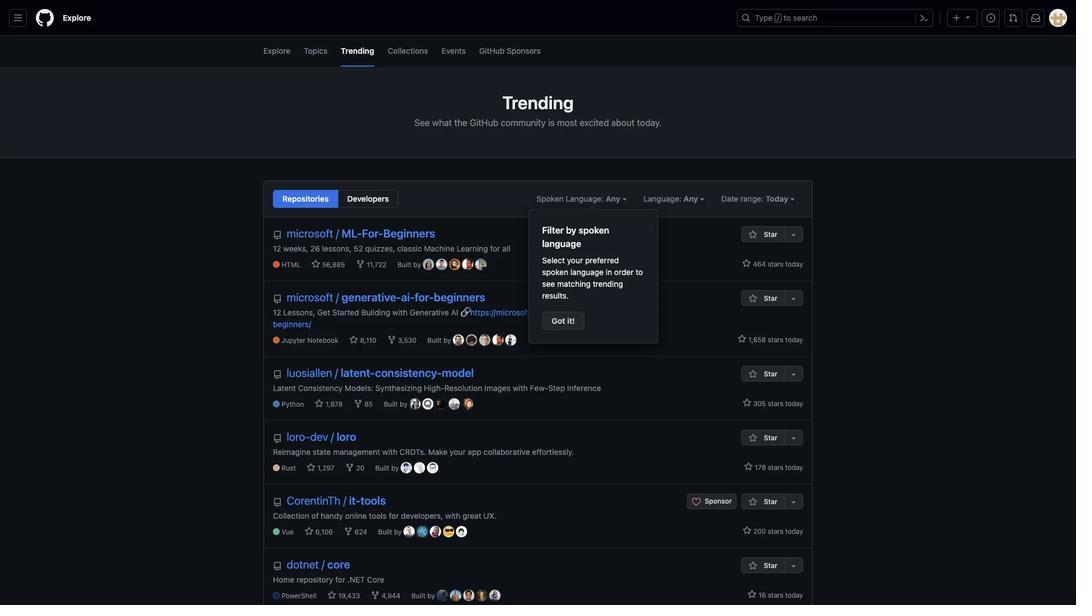Task type: vqa. For each thing, say whether or not it's contained in the screenshot.
© 2023 GitHub, Inc.
no



Task type: locate. For each thing, give the bounding box(es) containing it.
beginners
[[434, 291, 485, 304]]

star image down 26
[[312, 260, 320, 269]]

star button up 16
[[742, 558, 784, 574]]

1 vertical spatial @softchris image
[[492, 335, 504, 346]]

make
[[428, 447, 448, 457]]

ux.
[[484, 511, 497, 521]]

@john0isaac image
[[453, 335, 464, 346]]

most
[[557, 117, 578, 128]]

by left @john0isaac image
[[444, 337, 451, 345]]

0 vertical spatial for-
[[415, 291, 434, 304]]

@richlander image
[[476, 590, 488, 602]]

add this repository to a list image up 464 stars today
[[789, 230, 798, 239]]

0 vertical spatial github
[[479, 46, 505, 55]]

is
[[548, 117, 555, 128]]

5 add this repository to a list image from the top
[[789, 562, 798, 571]]

with left few-
[[513, 384, 528, 393]]

tools up the collection of handy online tools for developers, with great ux. on the left bottom of page
[[361, 494, 386, 507]]

today right 178
[[786, 464, 804, 472]]

star image up 178
[[749, 434, 758, 443]]

built right 20
[[375, 465, 390, 472]]

/
[[776, 15, 780, 22], [336, 227, 339, 240], [336, 291, 339, 304], [335, 366, 338, 380], [331, 430, 334, 444], [343, 494, 347, 507], [322, 558, 325, 571]]

2 repo image from the top
[[273, 435, 282, 444]]

explore link left topics link
[[264, 36, 291, 67]]

add this repository to a list image up 178 stars today
[[789, 434, 798, 443]]

@minwook shin image
[[476, 259, 487, 270]]

built down the collection of handy online tools for developers, with great ux. on the left bottom of page
[[378, 529, 392, 536]]

star image left 1,658
[[738, 335, 747, 344]]

5 today from the top
[[786, 528, 804, 535]]

explore right homepage icon
[[63, 13, 91, 22]]

1 horizontal spatial spoken
[[579, 225, 610, 236]]

management
[[333, 447, 380, 457]]

star up 16
[[764, 562, 778, 570]]

0 horizontal spatial spoken
[[542, 268, 569, 277]]

vue
[[282, 529, 294, 536]]

today right 464
[[786, 260, 804, 268]]

0 vertical spatial explore link
[[58, 9, 96, 27]]

community
[[501, 117, 546, 128]]

star image down 'started'
[[349, 336, 358, 345]]

0 vertical spatial ai-
[[401, 291, 415, 304]]

fork image down core
[[371, 591, 380, 600]]

built by for consistency-
[[384, 401, 409, 409]]

any up the filter by spoken language
[[606, 194, 621, 204]]

@zxch3n image
[[401, 463, 412, 474]]

2 star button from the top
[[742, 290, 784, 306]]

0 vertical spatial @softchris image
[[462, 259, 474, 270]]

built by for ai-
[[428, 337, 453, 345]]

home
[[273, 575, 295, 585]]

1 horizontal spatial @softchris image
[[492, 335, 504, 346]]

microsoft up 26
[[287, 227, 333, 240]]

/ for core
[[322, 558, 325, 571]]

0 vertical spatial explore
[[63, 13, 91, 22]]

your right select
[[567, 256, 583, 265]]

0 horizontal spatial explore
[[63, 13, 91, 22]]

beginners
[[384, 227, 435, 240]]

today for consistency-
[[786, 400, 804, 408]]

/ up 'started'
[[336, 291, 339, 304]]

1 horizontal spatial any
[[684, 194, 698, 204]]

0 horizontal spatial trending
[[341, 46, 374, 55]]

1 today from the top
[[786, 260, 804, 268]]

synthesizing
[[376, 384, 422, 393]]

add this repository to a list image for for-
[[789, 294, 798, 303]]

today for for-
[[786, 260, 804, 268]]

2 today from the top
[[786, 336, 804, 344]]

trending for trending
[[341, 46, 374, 55]]

star image inside 1,297 "link"
[[307, 464, 316, 472]]

collection
[[273, 511, 309, 521]]

trending element
[[273, 190, 399, 208]]

what
[[432, 117, 452, 128]]

star image for 1,658 stars today
[[738, 335, 747, 344]]

star image for 200 stars today
[[743, 527, 752, 535]]

fork image inside the '11,722' link
[[356, 260, 365, 269]]

consistency
[[298, 384, 343, 393]]

4 repo image from the top
[[273, 562, 282, 571]]

/ right dev
[[331, 430, 334, 444]]

built left the @leecow icon
[[412, 592, 426, 600]]

464
[[753, 260, 766, 268]]

loro
[[337, 430, 356, 444]]

star button up 464
[[742, 227, 784, 242]]

fork image inside 20 link
[[345, 464, 354, 472]]

fork image inside 85 link
[[354, 400, 363, 409]]

@kinfey image
[[506, 335, 517, 346]]

star up 464 stars today
[[764, 230, 778, 238]]

/ inside type / to search
[[776, 15, 780, 22]]

by left @jlooper image
[[414, 261, 421, 269]]

star image down 464
[[749, 294, 758, 303]]

star image left 16
[[748, 590, 757, 599]]

4 stars from the top
[[768, 464, 784, 472]]

@imsingee image
[[427, 463, 438, 474]]

events link
[[442, 36, 466, 67]]

repo image for microsoft / generative-ai-for-beginners
[[273, 295, 282, 304]]

built for ai-
[[428, 337, 442, 345]]

few-
[[530, 384, 549, 393]]

4 add this repository to a list image from the top
[[789, 434, 798, 443]]

@softchris image for microsoft / ml-for-beginners
[[462, 259, 474, 270]]

1 repo image from the top
[[273, 295, 282, 304]]

by for luosiallen / latent-consistency-model
[[400, 401, 408, 409]]

star image inside 56,885 'link'
[[312, 260, 320, 269]]

star for consistency-
[[764, 370, 778, 378]]

26
[[310, 244, 320, 253]]

star image for 1st star button from the bottom of the page
[[749, 562, 758, 571]]

0 horizontal spatial any
[[606, 194, 621, 204]]

1 horizontal spatial to
[[784, 13, 791, 22]]

0 vertical spatial microsoft
[[287, 227, 333, 240]]

@renovate image
[[417, 527, 428, 538]]

built by down classic
[[398, 261, 423, 269]]

for- down trending
[[618, 308, 631, 317]]

fork image inside 4,944 link
[[371, 591, 380, 600]]

1 star from the top
[[764, 230, 778, 238]]

fork image right 8,110
[[387, 336, 396, 345]]

star button up 178
[[742, 430, 784, 446]]

star image inside 19,433 link
[[328, 591, 337, 600]]

stars right 16
[[768, 592, 784, 599]]

0 vertical spatial repo image
[[273, 231, 282, 240]]

notifications image
[[1032, 13, 1041, 22]]

@luosiallen image
[[409, 399, 421, 410]]

fork image inside 3,530 link
[[387, 336, 396, 345]]

resolution
[[445, 384, 483, 393]]

today
[[786, 260, 804, 268], [786, 336, 804, 344], [786, 400, 804, 408], [786, 464, 804, 472], [786, 528, 804, 535], [786, 592, 804, 599]]

fork image
[[354, 400, 363, 409], [345, 464, 354, 472]]

microsoft / ml-for-beginners
[[287, 227, 435, 240]]

state
[[313, 447, 331, 457]]

today right 16
[[786, 592, 804, 599]]

3 star from the top
[[764, 370, 778, 378]]

with left crdts.
[[382, 447, 398, 457]]

12
[[273, 244, 281, 253], [273, 308, 281, 317]]

star image inside 8,110 link
[[349, 336, 358, 345]]

loro-dev / loro
[[287, 430, 356, 444]]

fork image inside 624 link
[[344, 527, 353, 536]]

/ for latent-consistency-model
[[335, 366, 338, 380]]

star button down 464
[[742, 290, 784, 306]]

0 horizontal spatial to
[[636, 268, 643, 277]]

trending up is
[[503, 92, 574, 113]]

0 vertical spatial language
[[542, 238, 581, 249]]

/ left ml-
[[336, 227, 339, 240]]

2 language: from the left
[[644, 194, 682, 204]]

ai- inside https://microsoft.github.io/generative-ai-for- beginners/
[[608, 308, 618, 317]]

1 vertical spatial for-
[[618, 308, 631, 317]]

star image down home repository for .net core
[[328, 591, 337, 600]]

homepage image
[[36, 9, 54, 27]]

type / to search
[[755, 13, 818, 22]]

for- inside https://microsoft.github.io/generative-ai-for- beginners/
[[618, 308, 631, 317]]

1 vertical spatial spoken
[[542, 268, 569, 277]]

1,297 link
[[307, 464, 335, 474]]

3 today from the top
[[786, 400, 804, 408]]

your
[[567, 256, 583, 265], [450, 447, 466, 457]]

3 stars from the top
[[768, 400, 784, 408]]

1 vertical spatial 12
[[273, 308, 281, 317]]

4 star from the top
[[764, 434, 778, 442]]

trending right topics
[[341, 46, 374, 55]]

star image for 19,433 link
[[328, 591, 337, 600]]

1 vertical spatial fork image
[[345, 464, 354, 472]]

ml-
[[342, 227, 362, 240]]

85 link
[[354, 400, 373, 410]]

5 stars from the top
[[768, 528, 784, 535]]

github inside the trending see what the github community is most excited about today.
[[470, 117, 499, 128]]

fork image for loro
[[345, 464, 354, 472]]

github right the
[[470, 117, 499, 128]]

by left the @leecow icon
[[428, 592, 435, 600]]

1 horizontal spatial for-
[[618, 308, 631, 317]]

to right order
[[636, 268, 643, 277]]

for
[[490, 244, 500, 253], [389, 511, 399, 521], [335, 575, 346, 585]]

https://microsoft.github.io/generative-
[[471, 308, 608, 317]]

stars right '200'
[[768, 528, 784, 535]]

handy
[[321, 511, 343, 521]]

@leeeon233 image
[[414, 463, 425, 474]]

language inside the filter by spoken language
[[542, 238, 581, 249]]

select
[[542, 256, 565, 265]]

1 horizontal spatial your
[[567, 256, 583, 265]]

star up 178 stars today
[[764, 434, 778, 442]]

ai- up generative at left bottom
[[401, 291, 415, 304]]

1 star button from the top
[[742, 227, 784, 242]]

any left date
[[684, 194, 698, 204]]

2 repo image from the top
[[273, 371, 282, 380]]

8,110 link
[[349, 336, 377, 346]]

star
[[764, 230, 778, 238], [764, 294, 778, 302], [764, 370, 778, 378], [764, 434, 778, 442], [764, 498, 778, 506], [764, 562, 778, 570]]

reimagine state management with crdts. make your app collaborative effortlessly.
[[273, 447, 574, 457]]

1 horizontal spatial trending
[[503, 92, 574, 113]]

2 horizontal spatial for
[[490, 244, 500, 253]]

explore link right homepage icon
[[58, 9, 96, 27]]

today right 1,658
[[786, 336, 804, 344]]

stars for ai-
[[768, 336, 784, 344]]

2 star from the top
[[764, 294, 778, 302]]

6 star from the top
[[764, 562, 778, 570]]

generative-
[[342, 291, 401, 304]]

0 horizontal spatial @softchris image
[[462, 259, 474, 270]]

0 vertical spatial your
[[567, 256, 583, 265]]

spoken
[[579, 225, 610, 236], [542, 268, 569, 277]]

1 vertical spatial trending
[[503, 92, 574, 113]]

/ right "type"
[[776, 15, 780, 22]]

0 vertical spatial spoken
[[579, 225, 610, 236]]

stars right 1,658
[[768, 336, 784, 344]]

built by right 20
[[375, 465, 401, 472]]

crdts.
[[400, 447, 426, 457]]

stars for tools
[[768, 528, 784, 535]]

1 vertical spatial your
[[450, 447, 466, 457]]

/ for it-tools
[[343, 494, 347, 507]]

0 vertical spatial trending
[[341, 46, 374, 55]]

built left @john0isaac image
[[428, 337, 442, 345]]

star image inside button
[[749, 498, 758, 507]]

built by for tools
[[378, 529, 404, 536]]

images
[[485, 384, 511, 393]]

0 horizontal spatial for
[[335, 575, 346, 585]]

plus image
[[953, 13, 962, 22]]

1 12 from the top
[[273, 244, 281, 253]]

star image left '200'
[[743, 527, 752, 535]]

spoken inside select your preferred spoken language in order to see matching trending results.
[[542, 268, 569, 277]]

star image for 8,110
[[349, 336, 358, 345]]

rust
[[282, 465, 296, 472]]

star image down '200'
[[749, 562, 758, 571]]

@softchris image
[[462, 259, 474, 270], [492, 335, 504, 346]]

core
[[327, 558, 350, 571]]

3 add this repository to a list image from the top
[[789, 370, 798, 379]]

@akx image
[[462, 399, 473, 410]]

20
[[354, 465, 365, 472]]

star image inside 1,878 link
[[315, 400, 324, 409]]

add this repository to a list image
[[789, 230, 798, 239], [789, 294, 798, 303], [789, 370, 798, 379], [789, 434, 798, 443], [789, 562, 798, 571]]

star image for star button for ai-
[[749, 294, 758, 303]]

by left @zxch3n icon
[[391, 465, 399, 472]]

2 microsoft from the top
[[287, 291, 333, 304]]

latent-
[[341, 366, 375, 380]]

2 add this repository to a list image from the top
[[789, 294, 798, 303]]

star up '305 stars today'
[[764, 370, 778, 378]]

1 vertical spatial github
[[470, 117, 499, 128]]

1 vertical spatial explore link
[[264, 36, 291, 67]]

@softchris image right @vidushi gupta icon
[[462, 259, 474, 270]]

star image up '200'
[[749, 498, 758, 507]]

repo image for loro-dev / loro
[[273, 435, 282, 444]]

to left search
[[784, 13, 791, 22]]

0 vertical spatial for
[[490, 244, 500, 253]]

today down add this repository to a list icon
[[786, 528, 804, 535]]

star image up the 305
[[749, 370, 758, 379]]

fork image
[[356, 260, 365, 269], [387, 336, 396, 345], [344, 527, 353, 536], [371, 591, 380, 600]]

add this repository to a list image down 464 stars today
[[789, 294, 798, 303]]

developers
[[347, 194, 389, 204]]

1 vertical spatial language
[[571, 268, 604, 277]]

star button up the 305
[[742, 366, 784, 382]]

1 vertical spatial tools
[[369, 511, 387, 521]]

spoken down select
[[542, 268, 569, 277]]

step
[[549, 384, 565, 393]]

0 horizontal spatial ai-
[[401, 291, 415, 304]]

star image left the 305
[[743, 399, 752, 408]]

2 12 from the top
[[273, 308, 281, 317]]

2 stars from the top
[[768, 336, 784, 344]]

star for loro
[[764, 434, 778, 442]]

for left all at left
[[490, 244, 500, 253]]

star image down consistency
[[315, 400, 324, 409]]

home repository for .net core
[[273, 575, 385, 585]]

0 vertical spatial 12
[[273, 244, 281, 253]]

stars for loro
[[768, 464, 784, 472]]

1 horizontal spatial explore link
[[264, 36, 291, 67]]

@marvin j97 image
[[443, 527, 454, 538]]

add this repository to a list image up '305 stars today'
[[789, 370, 798, 379]]

language down filter
[[542, 238, 581, 249]]

by right filter
[[566, 225, 577, 236]]

stars right the 305
[[768, 400, 784, 408]]

1 horizontal spatial ai-
[[608, 308, 618, 317]]

0 vertical spatial fork image
[[354, 400, 363, 409]]

0 horizontal spatial for-
[[415, 291, 434, 304]]

repo image
[[273, 231, 282, 240], [273, 435, 282, 444]]

1 any from the left
[[606, 194, 621, 204]]

built
[[398, 261, 412, 269], [428, 337, 442, 345], [384, 401, 398, 409], [375, 465, 390, 472], [378, 529, 392, 536], [412, 592, 426, 600]]

built down classic
[[398, 261, 412, 269]]

heart image
[[692, 498, 701, 507]]

building
[[361, 308, 390, 317]]

star image inside 6,106 'link'
[[305, 527, 314, 536]]

trending inside the trending see what the github community is most excited about today.
[[503, 92, 574, 113]]

fork image down models:
[[354, 400, 363, 409]]

1 vertical spatial microsoft
[[287, 291, 333, 304]]

built down synthesizing
[[384, 401, 398, 409]]

date range: today
[[722, 194, 791, 204]]

by left @corentinth image
[[394, 529, 402, 536]]

12 left weeks, at the left top of page
[[273, 244, 281, 253]]

1 vertical spatial explore
[[264, 46, 291, 55]]

fork image down online
[[344, 527, 353, 536]]

language up matching
[[571, 268, 604, 277]]

spoken up the preferred
[[579, 225, 610, 236]]

microsoft for microsoft / generative-ai-for-beginners
[[287, 291, 333, 304]]

star button up '200'
[[742, 494, 784, 510]]

tools
[[361, 494, 386, 507], [369, 511, 387, 521]]

20 link
[[345, 464, 365, 474]]

by left @luosiallen icon
[[400, 401, 408, 409]]

repo image up collection
[[273, 498, 282, 507]]

app
[[468, 447, 482, 457]]

@leestott image
[[479, 335, 491, 346]]

repo image for dotnet / core
[[273, 562, 282, 571]]

repo image up html
[[273, 231, 282, 240]]

3 repo image from the top
[[273, 498, 282, 507]]

corentinth / it-tools
[[287, 494, 386, 507]]

built by down the collection of handy online tools for developers, with great ux. on the left bottom of page
[[378, 529, 404, 536]]

star image
[[749, 230, 758, 239], [743, 259, 751, 268], [749, 294, 758, 303], [749, 370, 758, 379], [743, 399, 752, 408], [315, 400, 324, 409], [749, 434, 758, 443], [744, 463, 753, 472], [305, 527, 314, 536], [749, 562, 758, 571], [328, 591, 337, 600]]

by for microsoft / generative-ai-for-beginners
[[444, 337, 451, 345]]

12 weeks, 26 lessons, 52 quizzes, classic machine learning for all
[[273, 244, 511, 253]]

3 star button from the top
[[742, 366, 784, 382]]

your left app
[[450, 447, 466, 457]]

1 stars from the top
[[768, 260, 784, 268]]

by
[[566, 225, 577, 236], [414, 261, 421, 269], [444, 337, 451, 345], [400, 401, 408, 409], [391, 465, 399, 472], [394, 529, 402, 536], [428, 592, 435, 600]]

star image down of
[[305, 527, 314, 536]]

language
[[542, 238, 581, 249], [571, 268, 604, 277]]

star image for star button for for-
[[749, 230, 758, 239]]

star left add this repository to a list icon
[[764, 498, 778, 506]]

1 horizontal spatial language:
[[644, 194, 682, 204]]

ai- down trending
[[608, 308, 618, 317]]

@chenxwh image
[[449, 399, 460, 410]]

for left developers,
[[389, 511, 399, 521]]

12 for microsoft / ml-for-beginners
[[273, 244, 281, 253]]

@cgoit image
[[430, 527, 441, 538]]

1,658
[[749, 336, 766, 344]]

1 vertical spatial to
[[636, 268, 643, 277]]

github left sponsors
[[479, 46, 505, 55]]

repo image for luosiallen / latent-consistency-model
[[273, 371, 282, 380]]

built by left @rbhanda image
[[412, 592, 437, 600]]

4 today from the top
[[786, 464, 804, 472]]

preferred
[[585, 256, 619, 265]]

explore left topics
[[264, 46, 291, 55]]

0 horizontal spatial language:
[[566, 194, 604, 204]]

6 today from the top
[[786, 592, 804, 599]]

/ left latent-
[[335, 366, 338, 380]]

0 horizontal spatial explore link
[[58, 9, 96, 27]]

1 vertical spatial repo image
[[273, 435, 282, 444]]

@mairaw image
[[490, 590, 501, 602]]

collaborative
[[484, 447, 530, 457]]

1 microsoft from the top
[[287, 227, 333, 240]]

1 vertical spatial for
[[389, 511, 399, 521]]

model
[[442, 366, 474, 380]]

1 repo image from the top
[[273, 231, 282, 240]]

star image
[[312, 260, 320, 269], [738, 335, 747, 344], [349, 336, 358, 345], [307, 464, 316, 472], [749, 498, 758, 507], [743, 527, 752, 535], [748, 590, 757, 599]]

triangle down image
[[964, 13, 973, 22]]

1 vertical spatial ai-
[[608, 308, 618, 317]]

for-
[[415, 291, 434, 304], [618, 308, 631, 317]]

52
[[354, 244, 363, 253]]

16 stars today
[[757, 592, 804, 599]]

stars right 464
[[768, 260, 784, 268]]

1 add this repository to a list image from the top
[[789, 230, 798, 239]]

microsoft up lessons,
[[287, 291, 333, 304]]

repo image
[[273, 295, 282, 304], [273, 371, 282, 380], [273, 498, 282, 507], [273, 562, 282, 571]]

star button for loro
[[742, 430, 784, 446]]

dotnet
[[287, 558, 319, 571]]

collections link
[[388, 36, 428, 67]]

select your preferred spoken language in order to see matching trending results.
[[542, 256, 643, 301]]

add this repository to a list image for model
[[789, 370, 798, 379]]

@mjpyeon image
[[436, 399, 447, 410]]

star image for 6,106 'link'
[[305, 527, 314, 536]]

12 up beginners/
[[273, 308, 281, 317]]

/ left core
[[322, 558, 325, 571]]

repo image up home
[[273, 562, 282, 571]]

4 star button from the top
[[742, 430, 784, 446]]



Task type: describe. For each thing, give the bounding box(es) containing it.
date
[[722, 194, 739, 204]]

@tyq1024 image
[[423, 399, 434, 410]]

trending
[[593, 280, 623, 289]]

got it!
[[552, 316, 575, 325]]

6,106
[[314, 529, 333, 536]]

@jlooper image
[[423, 259, 434, 270]]

machine
[[424, 244, 455, 253]]

star image left 464
[[743, 259, 751, 268]]

star image for 1,878 link on the left bottom of page
[[315, 400, 324, 409]]

sponsor
[[705, 498, 732, 506]]

today for tools
[[786, 528, 804, 535]]

/ for to search
[[776, 15, 780, 22]]

with up @marvin j97 image
[[445, 511, 461, 521]]

filter
[[542, 225, 564, 236]]

today for ai-
[[786, 336, 804, 344]]

with down microsoft / generative-ai-for-beginners
[[393, 308, 408, 317]]

6 stars from the top
[[768, 592, 784, 599]]

@leecow image
[[437, 590, 448, 602]]

reimagine
[[273, 447, 311, 457]]

16
[[759, 592, 766, 599]]

https://microsoft.github.io/generative-ai-for- beginners/
[[273, 308, 631, 329]]

today
[[766, 194, 789, 204]]

got
[[552, 316, 565, 325]]

star for for-
[[764, 230, 778, 238]]

events
[[442, 46, 466, 55]]

star button for consistency-
[[742, 366, 784, 382]]

star image for 1,297
[[307, 464, 316, 472]]

3,530 link
[[387, 336, 417, 346]]

6 star button from the top
[[742, 558, 784, 574]]

built for consistency-
[[384, 401, 398, 409]]

star image left 178
[[744, 463, 753, 472]]

1 horizontal spatial for
[[389, 511, 399, 521]]

stars for for-
[[768, 260, 784, 268]]

add this repository to a list image for beginners
[[789, 230, 798, 239]]

consistency-
[[375, 366, 442, 380]]

in
[[606, 268, 612, 277]]

type
[[755, 13, 773, 22]]

star image for 16 stars today
[[748, 590, 757, 599]]

5 star from the top
[[764, 498, 778, 506]]

stars for consistency-
[[768, 400, 784, 408]]

dev
[[310, 430, 328, 444]]

star image for loro star button
[[749, 434, 758, 443]]

built by for loro
[[375, 465, 401, 472]]

@vidushi gupta image
[[449, 259, 461, 270]]

19,433
[[337, 592, 360, 600]]

305 stars today
[[752, 400, 804, 408]]

by for microsoft / ml-for-beginners
[[414, 261, 421, 269]]

see
[[415, 117, 430, 128]]

by for corentinth / it-tools
[[394, 529, 402, 536]]

56,885
[[320, 261, 345, 269]]

by for loro-dev / loro
[[391, 465, 399, 472]]

2 vertical spatial for
[[335, 575, 346, 585]]

624 link
[[344, 527, 367, 538]]

12 for microsoft / generative-ai-for-beginners
[[273, 308, 281, 317]]

microsoft for microsoft / ml-for-beginners
[[287, 227, 333, 240]]

jupyter
[[282, 337, 306, 345]]

luosiallen / latent-consistency-model
[[287, 366, 474, 380]]

/ for generative-ai-for-beginners
[[336, 291, 339, 304]]

lessons,
[[322, 244, 352, 253]]

jupyter notebook
[[282, 337, 339, 345]]

built for loro
[[375, 465, 390, 472]]

spoken inside the filter by spoken language
[[579, 225, 610, 236]]

collections
[[388, 46, 428, 55]]

178 stars today
[[753, 464, 804, 472]]

@hereje image
[[436, 259, 447, 270]]

1 language: from the left
[[566, 194, 604, 204]]

by for dotnet / core
[[428, 592, 435, 600]]

generative
[[410, 308, 449, 317]]

star for ai-
[[764, 294, 778, 302]]

results.
[[542, 291, 569, 301]]

200 stars today
[[752, 528, 804, 535]]

/ for ml-for-beginners
[[336, 227, 339, 240]]

star button for ai-
[[742, 290, 784, 306]]

topics link
[[304, 36, 328, 67]]

trending for trending see what the github community is most excited about today.
[[503, 92, 574, 113]]

4,944 link
[[371, 591, 401, 601]]

star image for consistency-'s star button
[[749, 370, 758, 379]]

178
[[755, 464, 766, 472]]

@rbhanda image
[[450, 590, 461, 602]]

of
[[312, 511, 319, 521]]

today for loro
[[786, 464, 804, 472]]

repo image for corentinth / it-tools
[[273, 498, 282, 507]]

5 star button from the top
[[742, 494, 784, 510]]

8,110
[[358, 337, 377, 345]]

spoken language: any
[[537, 194, 623, 204]]

0 vertical spatial tools
[[361, 494, 386, 507]]

@koreyspace image
[[466, 335, 477, 346]]

see
[[542, 280, 555, 289]]

search
[[793, 13, 818, 22]]

🔗
[[461, 308, 468, 317]]

it-
[[349, 494, 361, 507]]

add this repository to a list image
[[789, 498, 798, 507]]

464 stars today
[[751, 260, 804, 268]]

@corentinth image
[[404, 527, 415, 538]]

github sponsors
[[479, 46, 541, 55]]

issue opened image
[[987, 13, 996, 22]]

language inside select your preferred spoken language in order to see matching trending results.
[[571, 268, 604, 277]]

for-
[[362, 227, 384, 240]]

html
[[282, 261, 301, 269]]

order
[[614, 268, 634, 277]]

repo image for microsoft / ml-for-beginners
[[273, 231, 282, 240]]

high-
[[424, 384, 445, 393]]

repositories link
[[273, 190, 338, 208]]

624
[[353, 529, 367, 536]]

latent
[[273, 384, 296, 393]]

weeks,
[[283, 244, 308, 253]]

core
[[367, 575, 385, 585]]

2 any from the left
[[684, 194, 698, 204]]

1,658 stars today
[[747, 336, 804, 344]]

@motui image
[[456, 527, 467, 538]]

fork image for ai-
[[387, 336, 396, 345]]

built by for for-
[[398, 261, 423, 269]]

built for for-
[[398, 261, 412, 269]]

collection of handy online tools for developers, with great ux.
[[273, 511, 497, 521]]

.net
[[348, 575, 365, 585]]

get
[[317, 308, 330, 317]]

luosiallen
[[287, 366, 332, 380]]

excited
[[580, 117, 609, 128]]

@vivmishra image
[[463, 590, 475, 602]]

git pull request image
[[1009, 13, 1018, 22]]

got it! button
[[542, 312, 585, 330]]

to inside select your preferred spoken language in order to see matching trending results.
[[636, 268, 643, 277]]

the
[[455, 117, 468, 128]]

online
[[345, 511, 367, 521]]

trending link
[[341, 36, 374, 67]]

lessons,
[[283, 308, 315, 317]]

spoken
[[537, 194, 564, 204]]

11,722 link
[[356, 260, 387, 270]]

0 horizontal spatial your
[[450, 447, 466, 457]]

star image for 56,885
[[312, 260, 320, 269]]

19,433 link
[[328, 591, 360, 601]]

notebook
[[308, 337, 339, 345]]

it!
[[567, 316, 575, 325]]

1 horizontal spatial explore
[[264, 46, 291, 55]]

fork image for consistency-
[[354, 400, 363, 409]]

effortlessly.
[[532, 447, 574, 457]]

fork image for tools
[[344, 527, 353, 536]]

0 vertical spatial to
[[784, 13, 791, 22]]

command palette image
[[920, 13, 929, 22]]

developers link
[[338, 190, 399, 208]]

your inside select your preferred spoken language in order to see matching trending results.
[[567, 256, 583, 265]]

range:
[[741, 194, 764, 204]]

305
[[754, 400, 766, 408]]

@softchris image for microsoft / generative-ai-for-beginners
[[492, 335, 504, 346]]

built for tools
[[378, 529, 392, 536]]

beginners/
[[273, 320, 311, 329]]

dotnet / core
[[287, 558, 350, 571]]

fork image for for-
[[356, 260, 365, 269]]

started
[[332, 308, 359, 317]]

by inside the filter by spoken language
[[566, 225, 577, 236]]

classic
[[397, 244, 422, 253]]

star button for for-
[[742, 227, 784, 242]]



